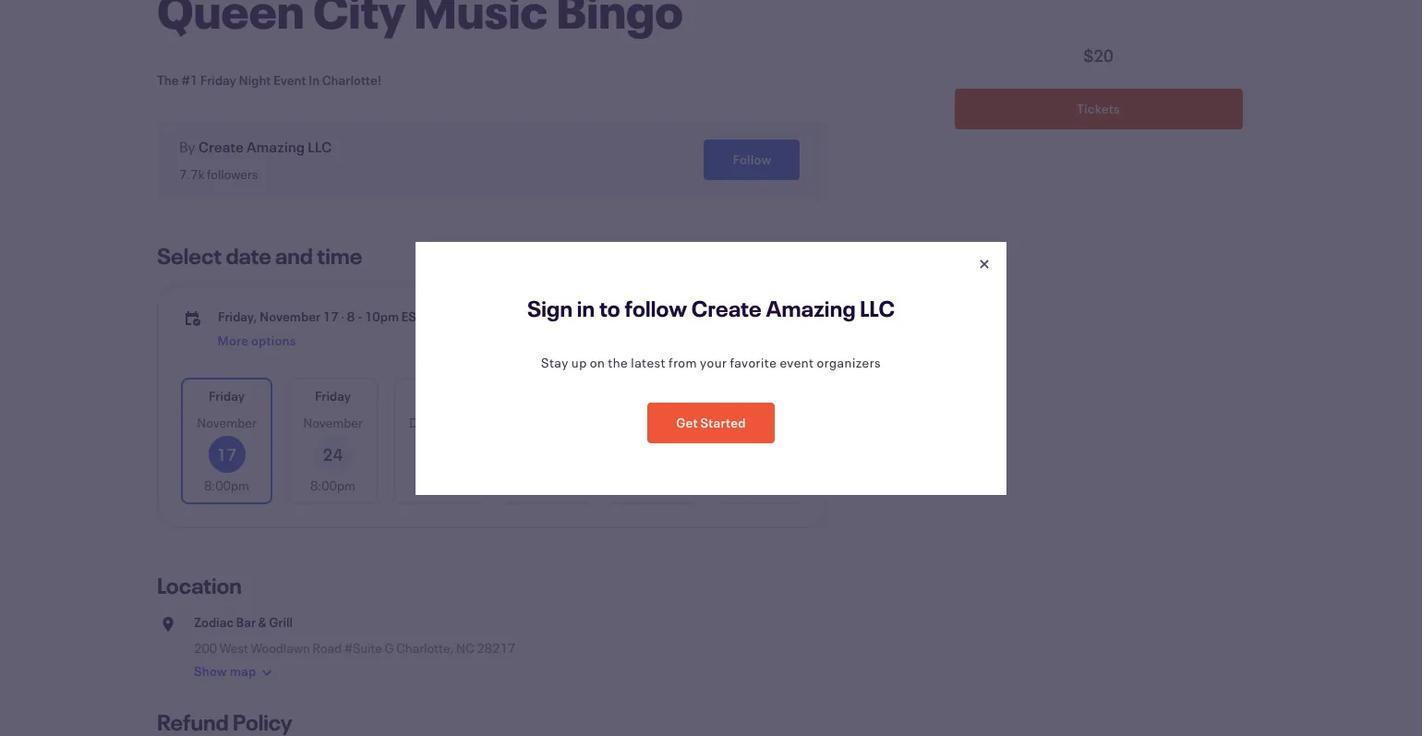 Task type: describe. For each thing, give the bounding box(es) containing it.
sign in to follow create amazing llc alert dialog
[[0, 0, 1423, 736]]

night
[[239, 71, 271, 89]]

to
[[600, 293, 621, 323]]

sign in to follow create amazing llc
[[527, 293, 896, 323]]

-
[[357, 308, 362, 325]]

road
[[313, 639, 342, 657]]

date
[[226, 241, 271, 271]]

organizer profile element
[[157, 121, 822, 199]]

3 8:00pm from the left
[[417, 477, 462, 494]]

latest
[[631, 353, 666, 371]]

28217
[[477, 639, 516, 657]]

started
[[701, 413, 746, 431]]

grill
[[269, 613, 293, 631]]

more options button
[[714, 380, 802, 503]]

1 horizontal spatial 17
[[323, 308, 339, 325]]

get started
[[677, 413, 746, 431]]

#suite
[[344, 639, 383, 657]]

on
[[590, 353, 605, 371]]

8:00pm for 17
[[204, 477, 250, 494]]

by create amazing llc 7.7k followers
[[179, 137, 332, 183]]

time
[[317, 241, 362, 271]]

llc inside alert dialog
[[860, 293, 896, 323]]

200
[[194, 639, 217, 657]]

in
[[577, 293, 595, 323]]

·
[[341, 308, 345, 325]]

from
[[669, 353, 698, 371]]

more
[[742, 436, 772, 453]]

8
[[347, 308, 355, 325]]

sign
[[527, 293, 573, 323]]

friday right the #1 on the left
[[200, 71, 236, 89]]

1 december from the left
[[409, 414, 469, 431]]

woodlawn
[[251, 639, 310, 657]]

in
[[309, 71, 320, 89]]

8:00pm for 15
[[629, 477, 675, 494]]

west
[[220, 639, 248, 657]]

llc inside by create amazing llc 7.7k followers
[[308, 137, 332, 156]]

create inside by create amazing llc 7.7k followers
[[198, 137, 244, 156]]

up
[[572, 353, 587, 371]]

nc
[[456, 639, 475, 657]]

november for 17
[[197, 414, 257, 431]]

favorite
[[730, 353, 777, 371]]



Task type: vqa. For each thing, say whether or not it's contained in the screenshot.
$20.00
no



Task type: locate. For each thing, give the bounding box(es) containing it.
$20
[[1084, 44, 1115, 67]]

1 vertical spatial amazing
[[766, 293, 856, 323]]

friday for 24
[[315, 387, 351, 405]]

event
[[780, 353, 814, 371]]

follow
[[625, 293, 688, 323]]

friday, november 17 · 8 - 10pm est
[[218, 308, 424, 325]]

g
[[385, 639, 394, 657]]

friday down est
[[421, 387, 457, 405]]

friday for 15
[[634, 387, 670, 405]]

amazing up the event
[[766, 293, 856, 323]]

llc up organizers
[[860, 293, 896, 323]]

friday up 24
[[315, 387, 351, 405]]

create up your
[[692, 293, 762, 323]]

friday
[[200, 71, 236, 89], [209, 387, 245, 405], [315, 387, 351, 405], [421, 387, 457, 405], [634, 387, 670, 405]]

create inside alert dialog
[[692, 293, 762, 323]]

1 horizontal spatial december
[[622, 414, 682, 431]]

8:00pm for 24
[[310, 477, 356, 494]]

stay
[[541, 353, 569, 371]]

november
[[260, 308, 321, 325], [197, 414, 257, 431], [303, 414, 363, 431]]

the
[[157, 71, 179, 89]]

0 horizontal spatial 17
[[217, 443, 237, 466]]

amazing inside alert dialog
[[766, 293, 856, 323]]

5 8:00pm from the left
[[629, 477, 675, 494]]

7.7k
[[179, 165, 204, 183]]

17
[[323, 308, 339, 325], [217, 443, 237, 466]]

24
[[323, 443, 343, 466]]

amazing up followers
[[247, 137, 305, 156]]

your
[[700, 353, 727, 371]]

location
[[157, 571, 242, 601]]

llc down the 'in'
[[308, 137, 332, 156]]

1 8:00pm from the left
[[204, 477, 250, 494]]

8:00pm link
[[502, 380, 589, 503]]

8:00pm
[[204, 477, 250, 494], [310, 477, 356, 494], [417, 477, 462, 494], [523, 477, 568, 494], [629, 477, 675, 494]]

est
[[402, 308, 424, 325]]

2 8:00pm from the left
[[310, 477, 356, 494]]

and
[[275, 241, 313, 271]]

friday down friday,
[[209, 387, 245, 405]]

select
[[157, 241, 222, 271]]

friday for 17
[[209, 387, 245, 405]]

organizers
[[817, 353, 881, 371]]

friday down latest
[[634, 387, 670, 405]]

#1
[[181, 71, 198, 89]]

1 horizontal spatial create
[[692, 293, 762, 323]]

followers
[[207, 165, 258, 183]]

0 vertical spatial llc
[[308, 137, 332, 156]]

0 vertical spatial 17
[[323, 308, 339, 325]]

event
[[273, 71, 306, 89]]

options
[[736, 456, 780, 474]]

december
[[409, 414, 469, 431], [622, 414, 682, 431]]

1 vertical spatial create
[[692, 293, 762, 323]]

stay up on the latest from your favorite event organizers
[[541, 353, 881, 371]]

zodiac bar & grill 200 west woodlawn road #suite g charlotte, nc 28217
[[194, 613, 516, 657]]

by
[[179, 137, 196, 156]]

zodiac
[[194, 613, 234, 631]]

get started button
[[648, 402, 775, 443]]

4 8:00pm from the left
[[523, 477, 568, 494]]

llc
[[308, 137, 332, 156], [860, 293, 896, 323]]

10pm
[[365, 308, 399, 325]]

1 horizontal spatial llc
[[860, 293, 896, 323]]

&
[[258, 613, 267, 631]]

create up followers
[[198, 137, 244, 156]]

bar
[[236, 613, 256, 631]]

november for 24
[[303, 414, 363, 431]]

1 horizontal spatial amazing
[[766, 293, 856, 323]]

0 vertical spatial create
[[198, 137, 244, 156]]

2 december from the left
[[622, 414, 682, 431]]

0 horizontal spatial llc
[[308, 137, 332, 156]]

0 vertical spatial amazing
[[247, 137, 305, 156]]

the #1 friday night event in charlotte!
[[157, 71, 382, 89]]

amazing
[[247, 137, 305, 156], [766, 293, 856, 323]]

charlotte,
[[396, 639, 454, 657]]

1 vertical spatial llc
[[860, 293, 896, 323]]

0 horizontal spatial create
[[198, 137, 244, 156]]

0 horizontal spatial amazing
[[247, 137, 305, 156]]

select date and time
[[157, 241, 362, 271]]

create
[[198, 137, 244, 156], [692, 293, 762, 323]]

the
[[608, 353, 629, 371]]

get
[[677, 413, 698, 431]]

amazing inside by create amazing llc 7.7k followers
[[247, 137, 305, 156]]

friday,
[[218, 308, 257, 325]]

more options
[[736, 436, 780, 474]]

charlotte!
[[322, 71, 382, 89]]

15
[[642, 443, 662, 466]]

1 vertical spatial 17
[[217, 443, 237, 466]]

0 horizontal spatial december
[[409, 414, 469, 431]]



